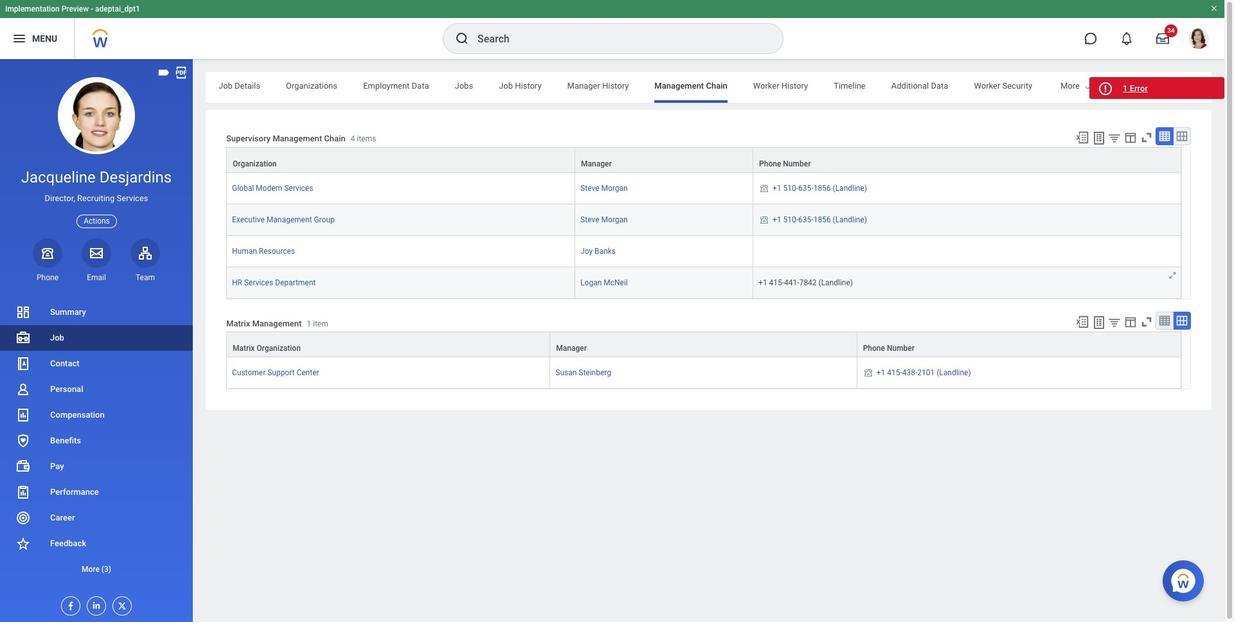 Task type: describe. For each thing, give the bounding box(es) containing it.
steinberg
[[579, 368, 611, 377]]

export to excel image for 1
[[1075, 315, 1089, 329]]

morgan for executive management group
[[601, 215, 628, 224]]

history for contract history
[[1092, 81, 1118, 91]]

+1 510-635-1856 (landline) link for executive management group
[[773, 213, 867, 224]]

row containing matrix organization
[[226, 332, 1181, 358]]

pay
[[50, 461, 64, 471]]

history for worker history
[[781, 81, 808, 91]]

+1 510-635-1856 (landline) link for global modern services
[[773, 181, 867, 193]]

error
[[1130, 84, 1148, 93]]

notifications large image
[[1120, 32, 1133, 45]]

1856 for executive management group
[[813, 215, 831, 224]]

438-
[[902, 368, 917, 377]]

additional
[[891, 81, 929, 91]]

summary link
[[0, 299, 193, 325]]

441-
[[784, 278, 799, 287]]

export to excel image for chain
[[1075, 130, 1089, 145]]

worker security
[[974, 81, 1032, 91]]

steve morgan link for services
[[580, 184, 628, 193]]

click to view/edit grid preferences image
[[1123, 315, 1138, 329]]

hr services department
[[232, 278, 316, 287]]

steve for global modern services
[[580, 184, 599, 193]]

510- for services
[[783, 184, 798, 193]]

select to filter grid data image for chain
[[1107, 131, 1122, 145]]

modern
[[256, 184, 282, 193]]

(3)
[[101, 565, 111, 574]]

view printable version (pdf) image
[[174, 66, 188, 80]]

hr
[[232, 278, 242, 287]]

contact
[[50, 359, 79, 368]]

2101
[[917, 368, 935, 377]]

management for chain
[[273, 134, 322, 144]]

supervisory
[[226, 134, 271, 144]]

benefits link
[[0, 428, 193, 454]]

flexible work arrangeme
[[1144, 81, 1234, 91]]

+1 415-441-7842 (landline)
[[758, 278, 853, 287]]

management chain
[[654, 81, 727, 91]]

human resources link
[[232, 247, 295, 256]]

matrix for organization
[[233, 344, 255, 353]]

(landline) for +1 510-635-1856 (landline) link corresponding to executive management group
[[833, 215, 867, 224]]

joy banks
[[580, 247, 616, 256]]

organization button
[[227, 148, 575, 172]]

contract
[[1058, 81, 1090, 91]]

0 vertical spatial manager
[[567, 81, 600, 91]]

+1 415-438-2101 (landline)
[[876, 368, 971, 377]]

phone image inside popup button
[[39, 245, 57, 261]]

mail image
[[89, 245, 104, 261]]

team jacqueline desjardins element
[[130, 272, 160, 283]]

timeline
[[834, 81, 866, 91]]

row containing hr services department
[[226, 268, 1181, 299]]

facebook image
[[62, 597, 76, 611]]

phone number button for 1
[[857, 332, 1181, 357]]

1 horizontal spatial services
[[244, 278, 273, 287]]

view team image
[[138, 245, 153, 261]]

job for job history
[[499, 81, 513, 91]]

global modern services
[[232, 184, 313, 193]]

global modern services link
[[232, 184, 313, 193]]

compensation link
[[0, 402, 193, 428]]

510- for group
[[783, 215, 798, 224]]

executive management group
[[232, 215, 335, 224]]

more for more
[[1060, 81, 1080, 91]]

customer support center
[[232, 368, 319, 377]]

manager history
[[567, 81, 629, 91]]

joy
[[580, 247, 593, 256]]

search image
[[454, 31, 470, 46]]

management for 1
[[252, 319, 302, 328]]

items
[[357, 135, 376, 144]]

arrangeme
[[1196, 81, 1234, 91]]

worker history
[[753, 81, 808, 91]]

benefits image
[[15, 433, 31, 449]]

logan mcneil link
[[580, 278, 628, 287]]

implementation
[[5, 4, 60, 13]]

1856 for global modern services
[[813, 184, 831, 193]]

job history
[[499, 81, 542, 91]]

director,
[[45, 194, 75, 203]]

415- for 438-
[[887, 368, 902, 377]]

additional data
[[891, 81, 948, 91]]

+1 inside cell
[[758, 278, 767, 287]]

contract history
[[1058, 81, 1118, 91]]

management for group
[[267, 215, 312, 224]]

employment
[[363, 81, 410, 91]]

implementation preview -   adeptai_dpt1
[[5, 4, 140, 13]]

benefits
[[50, 436, 81, 445]]

linkedin image
[[87, 597, 102, 611]]

email
[[87, 273, 106, 282]]

phone inside popup button
[[37, 273, 58, 282]]

(landline) inside cell
[[819, 278, 853, 287]]

34 button
[[1149, 24, 1177, 53]]

career image
[[15, 510, 31, 526]]

susan
[[555, 368, 577, 377]]

phone for matrix management
[[863, 344, 885, 353]]

row containing global modern services
[[226, 173, 1181, 204]]

matrix management 1 item
[[226, 319, 328, 328]]

team link
[[130, 238, 160, 283]]

phone for supervisory management chain
[[759, 159, 781, 168]]

more (3) button
[[0, 557, 193, 582]]

0 vertical spatial organization
[[233, 159, 277, 168]]

feedback image
[[15, 536, 31, 551]]

grow image
[[1168, 271, 1177, 280]]

(landline) for +1 510-635-1856 (landline) link associated with global modern services
[[833, 184, 867, 193]]

34
[[1167, 27, 1175, 34]]

worker for worker history
[[753, 81, 779, 91]]

chain inside "tab list"
[[706, 81, 727, 91]]

tab list containing job details
[[206, 72, 1234, 103]]

item
[[313, 319, 328, 328]]

human resources
[[232, 247, 295, 256]]

team
[[136, 273, 155, 282]]

contact image
[[15, 356, 31, 371]]

phone image
[[758, 215, 770, 225]]

pay link
[[0, 454, 193, 479]]

number for 1
[[887, 344, 915, 353]]

flexible
[[1144, 81, 1173, 91]]

customer support center link
[[232, 366, 319, 377]]

expand table image
[[1176, 130, 1188, 143]]

executive
[[232, 215, 265, 224]]

banks
[[595, 247, 616, 256]]

human
[[232, 247, 257, 256]]

exclamation image
[[1100, 84, 1110, 94]]

(landline) for +1 415-438-2101 (landline) "link"
[[937, 368, 971, 377]]

phone jacqueline desjardins element
[[33, 272, 62, 283]]

actions button
[[77, 214, 117, 228]]

personal link
[[0, 377, 193, 402]]

department
[[275, 278, 316, 287]]

performance image
[[15, 485, 31, 500]]

number for chain
[[783, 159, 811, 168]]

menu banner
[[0, 0, 1224, 59]]

7842
[[799, 278, 817, 287]]



Task type: vqa. For each thing, say whether or not it's contained in the screenshot.
steve morgan Link
yes



Task type: locate. For each thing, give the bounding box(es) containing it.
1 inside matrix management 1 item
[[307, 319, 311, 328]]

phone image for +1 415-438-2101 (landline)
[[862, 368, 874, 378]]

1 vertical spatial manager
[[581, 159, 612, 168]]

job
[[219, 81, 233, 91], [499, 81, 513, 91], [50, 333, 64, 343]]

matrix
[[226, 319, 250, 328], [233, 344, 255, 353]]

close environment banner image
[[1210, 4, 1218, 12]]

more left (3)
[[82, 565, 100, 574]]

1 vertical spatial 415-
[[887, 368, 902, 377]]

1 row from the top
[[226, 147, 1181, 173]]

1 vertical spatial steve morgan
[[580, 215, 628, 224]]

1 vertical spatial 1856
[[813, 215, 831, 224]]

job left details
[[219, 81, 233, 91]]

phone number button
[[753, 148, 1181, 172], [857, 332, 1181, 357]]

0 vertical spatial phone number button
[[753, 148, 1181, 172]]

job for job details
[[219, 81, 233, 91]]

export to worksheets image left click to view/edit grid preferences image in the right of the page
[[1091, 315, 1107, 331]]

415- inside cell
[[769, 278, 784, 287]]

email jacqueline desjardins element
[[82, 272, 111, 283]]

compensation
[[50, 410, 105, 420]]

more for more (3)
[[82, 565, 100, 574]]

matrix up "customer"
[[233, 344, 255, 353]]

expand table image
[[1176, 314, 1188, 327]]

+1
[[773, 184, 781, 193], [773, 215, 781, 224], [758, 278, 767, 287], [876, 368, 885, 377]]

0 vertical spatial 635-
[[798, 184, 813, 193]]

list
[[0, 299, 193, 582]]

phone number button for chain
[[753, 148, 1181, 172]]

export to excel image
[[1075, 130, 1089, 145], [1075, 315, 1089, 329]]

1 horizontal spatial number
[[887, 344, 915, 353]]

toolbar down grow image
[[1069, 312, 1191, 332]]

415- left 7842
[[769, 278, 784, 287]]

compensation image
[[15, 407, 31, 423]]

635- for services
[[798, 184, 813, 193]]

toolbar for 1
[[1069, 312, 1191, 332]]

phone number for 1
[[863, 344, 915, 353]]

performance link
[[0, 479, 193, 505]]

table image left expand table icon
[[1158, 130, 1171, 143]]

1 vertical spatial +1 510-635-1856 (landline)
[[773, 215, 867, 224]]

services for global modern services
[[284, 184, 313, 193]]

1 export to excel image from the top
[[1075, 130, 1089, 145]]

2 horizontal spatial services
[[284, 184, 313, 193]]

1 steve from the top
[[580, 184, 599, 193]]

chain left 4 at the top
[[324, 134, 345, 144]]

2 +1 510-635-1856 (landline) from the top
[[773, 215, 867, 224]]

1 vertical spatial steve morgan link
[[580, 215, 628, 224]]

organization down supervisory
[[233, 159, 277, 168]]

+1 inside "link"
[[876, 368, 885, 377]]

2 table image from the top
[[1158, 314, 1171, 327]]

0 vertical spatial phone image
[[758, 183, 770, 194]]

worker
[[753, 81, 779, 91], [974, 81, 1000, 91]]

1 635- from the top
[[798, 184, 813, 193]]

security
[[1002, 81, 1032, 91]]

0 vertical spatial chain
[[706, 81, 727, 91]]

logan
[[580, 278, 602, 287]]

2 fullscreen image from the top
[[1140, 315, 1154, 329]]

4 history from the left
[[1092, 81, 1118, 91]]

1 vertical spatial steve
[[580, 215, 599, 224]]

select to filter grid data image for 1
[[1107, 316, 1122, 329]]

1 vertical spatial fullscreen image
[[1140, 315, 1154, 329]]

table image left expand table image
[[1158, 314, 1171, 327]]

1 vertical spatial phone
[[37, 273, 58, 282]]

hr services department link
[[232, 278, 316, 287]]

635- for group
[[798, 215, 813, 224]]

2 row from the top
[[226, 173, 1181, 204]]

export to worksheets image left click to view/edit grid preferences icon
[[1091, 130, 1107, 146]]

matrix organization button
[[227, 332, 550, 357]]

2 vertical spatial manager
[[556, 344, 587, 353]]

2 data from the left
[[931, 81, 948, 91]]

phone image
[[758, 183, 770, 194], [39, 245, 57, 261], [862, 368, 874, 378]]

0 vertical spatial 415-
[[769, 278, 784, 287]]

1 horizontal spatial phone
[[759, 159, 781, 168]]

group
[[314, 215, 335, 224]]

more inside more (3) dropdown button
[[82, 565, 100, 574]]

steve morgan for executive management group
[[580, 215, 628, 224]]

1 vertical spatial 1
[[307, 319, 311, 328]]

1 vertical spatial organization
[[257, 344, 301, 353]]

415- left '2101' on the bottom right of page
[[887, 368, 902, 377]]

1 fullscreen image from the top
[[1140, 130, 1154, 145]]

2 horizontal spatial job
[[499, 81, 513, 91]]

0 horizontal spatial chain
[[324, 134, 345, 144]]

1 inside button
[[1123, 84, 1128, 93]]

1 vertical spatial 635-
[[798, 215, 813, 224]]

export to excel image left click to view/edit grid preferences image in the right of the page
[[1075, 315, 1089, 329]]

1 horizontal spatial data
[[931, 81, 948, 91]]

export to worksheets image for chain
[[1091, 130, 1107, 146]]

history for job history
[[515, 81, 542, 91]]

jobs
[[455, 81, 473, 91]]

row
[[226, 147, 1181, 173], [226, 173, 1181, 204], [226, 204, 1181, 236], [226, 236, 1181, 268], [226, 268, 1181, 299], [226, 332, 1181, 358], [226, 358, 1181, 389]]

0 vertical spatial 510-
[[783, 184, 798, 193]]

export to excel image left click to view/edit grid preferences icon
[[1075, 130, 1089, 145]]

2 vertical spatial phone image
[[862, 368, 874, 378]]

row containing executive management group
[[226, 204, 1181, 236]]

phone number up phone icon
[[759, 159, 811, 168]]

steve
[[580, 184, 599, 193], [580, 215, 599, 224]]

3 history from the left
[[781, 81, 808, 91]]

toolbar
[[1069, 127, 1191, 147], [1069, 312, 1191, 332]]

cell
[[753, 236, 1181, 268]]

2 vertical spatial services
[[244, 278, 273, 287]]

chain left 'worker history'
[[706, 81, 727, 91]]

2 toolbar from the top
[[1069, 312, 1191, 332]]

1 history from the left
[[515, 81, 542, 91]]

0 vertical spatial phone
[[759, 159, 781, 168]]

0 horizontal spatial phone
[[37, 273, 58, 282]]

0 horizontal spatial phone number
[[759, 159, 811, 168]]

0 vertical spatial manager button
[[575, 148, 753, 172]]

0 horizontal spatial job
[[50, 333, 64, 343]]

0 horizontal spatial phone image
[[39, 245, 57, 261]]

1 vertical spatial services
[[117, 194, 148, 203]]

support
[[267, 368, 295, 377]]

0 vertical spatial steve
[[580, 184, 599, 193]]

0 vertical spatial 1856
[[813, 184, 831, 193]]

0 vertical spatial 1
[[1123, 84, 1128, 93]]

(landline) inside "link"
[[937, 368, 971, 377]]

2 horizontal spatial phone image
[[862, 368, 874, 378]]

inbox large image
[[1156, 32, 1169, 45]]

toolbar down 1 error
[[1069, 127, 1191, 147]]

1 horizontal spatial phone image
[[758, 183, 770, 194]]

morgan
[[601, 184, 628, 193], [601, 215, 628, 224]]

data for employment data
[[412, 81, 429, 91]]

global
[[232, 184, 254, 193]]

details
[[235, 81, 260, 91]]

contact link
[[0, 351, 193, 377]]

job up contact
[[50, 333, 64, 343]]

2 510- from the top
[[783, 215, 798, 224]]

415- for 441-
[[769, 278, 784, 287]]

phone up summary
[[37, 273, 58, 282]]

1 horizontal spatial job
[[219, 81, 233, 91]]

0 vertical spatial table image
[[1158, 130, 1171, 143]]

1 vertical spatial export to excel image
[[1075, 315, 1089, 329]]

1 horizontal spatial worker
[[974, 81, 1000, 91]]

feedback link
[[0, 531, 193, 557]]

0 horizontal spatial 415-
[[769, 278, 784, 287]]

1 vertical spatial select to filter grid data image
[[1107, 316, 1122, 329]]

1 vertical spatial chain
[[324, 134, 345, 144]]

1 morgan from the top
[[601, 184, 628, 193]]

summary image
[[15, 305, 31, 320]]

select to filter grid data image left click to view/edit grid preferences icon
[[1107, 131, 1122, 145]]

phone number up 438- at the bottom right of the page
[[863, 344, 915, 353]]

desjardins
[[99, 168, 172, 186]]

+1 510-635-1856 (landline)
[[773, 184, 867, 193], [773, 215, 867, 224]]

0 horizontal spatial data
[[412, 81, 429, 91]]

1 vertical spatial number
[[887, 344, 915, 353]]

phone up +1 415-438-2101 (landline) "link"
[[863, 344, 885, 353]]

1 vertical spatial phone number
[[863, 344, 915, 353]]

row containing customer support center
[[226, 358, 1181, 389]]

2 export to excel image from the top
[[1075, 315, 1089, 329]]

2 horizontal spatial phone
[[863, 344, 885, 353]]

navigation pane region
[[0, 59, 193, 622]]

adeptai_dpt1
[[95, 4, 140, 13]]

1 +1 510-635-1856 (landline) link from the top
[[773, 181, 867, 193]]

steve morgan for global modern services
[[580, 184, 628, 193]]

steve morgan link
[[580, 184, 628, 193], [580, 215, 628, 224]]

0 vertical spatial matrix
[[226, 319, 250, 328]]

table image for 1
[[1158, 314, 1171, 327]]

select to filter grid data image left click to view/edit grid preferences image in the right of the page
[[1107, 316, 1122, 329]]

phone image up phone icon
[[758, 183, 770, 194]]

0 vertical spatial services
[[284, 184, 313, 193]]

7 row from the top
[[226, 358, 1181, 389]]

1 steve morgan link from the top
[[580, 184, 628, 193]]

services for director, recruiting services
[[117, 194, 148, 203]]

2 export to worksheets image from the top
[[1091, 315, 1107, 331]]

1 table image from the top
[[1158, 130, 1171, 143]]

0 horizontal spatial 1
[[307, 319, 311, 328]]

matrix up matrix organization
[[226, 319, 250, 328]]

0 vertical spatial +1 510-635-1856 (landline) link
[[773, 181, 867, 193]]

fullscreen image for chain
[[1140, 130, 1154, 145]]

susan steinberg
[[555, 368, 611, 377]]

job right the jobs
[[499, 81, 513, 91]]

manager for chain
[[581, 159, 612, 168]]

pay image
[[15, 459, 31, 474]]

fullscreen image right click to view/edit grid preferences image in the right of the page
[[1140, 315, 1154, 329]]

1 1856 from the top
[[813, 184, 831, 193]]

career link
[[0, 505, 193, 531]]

row containing human resources
[[226, 236, 1181, 268]]

1 vertical spatial export to worksheets image
[[1091, 315, 1107, 331]]

2 steve morgan link from the top
[[580, 215, 628, 224]]

phone up phone icon
[[759, 159, 781, 168]]

steve morgan link for group
[[580, 215, 628, 224]]

history
[[515, 81, 542, 91], [602, 81, 629, 91], [781, 81, 808, 91], [1092, 81, 1118, 91]]

manager button
[[575, 148, 753, 172], [550, 332, 857, 357]]

1 vertical spatial matrix
[[233, 344, 255, 353]]

job inside navigation pane region
[[50, 333, 64, 343]]

4
[[351, 135, 355, 144]]

susan steinberg link
[[555, 366, 611, 377]]

chain
[[706, 81, 727, 91], [324, 134, 345, 144]]

services right modern
[[284, 184, 313, 193]]

0 vertical spatial export to worksheets image
[[1091, 130, 1107, 146]]

6 row from the top
[[226, 332, 1181, 358]]

matrix for management
[[226, 319, 250, 328]]

1
[[1123, 84, 1128, 93], [307, 319, 311, 328]]

fullscreen image right click to view/edit grid preferences icon
[[1140, 130, 1154, 145]]

0 horizontal spatial worker
[[753, 81, 779, 91]]

more left exclamation icon
[[1060, 81, 1080, 91]]

0 vertical spatial number
[[783, 159, 811, 168]]

2 1856 from the top
[[813, 215, 831, 224]]

employment data
[[363, 81, 429, 91]]

recruiting
[[77, 194, 115, 203]]

0 horizontal spatial more
[[82, 565, 100, 574]]

summary
[[50, 307, 86, 317]]

1 horizontal spatial 1
[[1123, 84, 1128, 93]]

profile logan mcneil image
[[1188, 28, 1209, 51]]

Search Workday  search field
[[478, 24, 756, 53]]

0 vertical spatial select to filter grid data image
[[1107, 131, 1122, 145]]

phone
[[759, 159, 781, 168], [37, 273, 58, 282], [863, 344, 885, 353]]

job image
[[15, 330, 31, 346]]

joy banks link
[[580, 247, 616, 256]]

table image
[[1158, 130, 1171, 143], [1158, 314, 1171, 327]]

tab list
[[206, 72, 1234, 103]]

customer
[[232, 368, 266, 377]]

0 vertical spatial +1 510-635-1856 (landline)
[[773, 184, 867, 193]]

email button
[[82, 238, 111, 283]]

1 steve morgan from the top
[[580, 184, 628, 193]]

2 635- from the top
[[798, 215, 813, 224]]

0 vertical spatial morgan
[[601, 184, 628, 193]]

1 export to worksheets image from the top
[[1091, 130, 1107, 146]]

+1 510-635-1856 (landline) for executive management group
[[773, 215, 867, 224]]

jacqueline
[[21, 168, 96, 186]]

matrix inside popup button
[[233, 344, 255, 353]]

manager button for 1
[[550, 332, 857, 357]]

2 steve morgan from the top
[[580, 215, 628, 224]]

morgan for global modern services
[[601, 184, 628, 193]]

+1 415-441-7842 (landline) cell
[[753, 268, 1181, 299]]

services right hr on the left of page
[[244, 278, 273, 287]]

tag image
[[157, 66, 171, 80]]

1 horizontal spatial more
[[1060, 81, 1080, 91]]

phone image left 438- at the bottom right of the page
[[862, 368, 874, 378]]

organization up customer support center link
[[257, 344, 301, 353]]

select to filter grid data image
[[1107, 131, 1122, 145], [1107, 316, 1122, 329]]

executive management group link
[[232, 215, 335, 224]]

data for additional data
[[931, 81, 948, 91]]

2 select to filter grid data image from the top
[[1107, 316, 1122, 329]]

organizations
[[286, 81, 337, 91]]

2 history from the left
[[602, 81, 629, 91]]

table image for chain
[[1158, 130, 1171, 143]]

manager button for chain
[[575, 148, 753, 172]]

data right the additional
[[931, 81, 948, 91]]

0 vertical spatial export to excel image
[[1075, 130, 1089, 145]]

management
[[654, 81, 704, 91], [273, 134, 322, 144], [267, 215, 312, 224], [252, 319, 302, 328]]

matrix organization
[[233, 344, 301, 353]]

1 horizontal spatial chain
[[706, 81, 727, 91]]

2 +1 510-635-1856 (landline) link from the top
[[773, 213, 867, 224]]

415- inside "link"
[[887, 368, 902, 377]]

1 vertical spatial toolbar
[[1069, 312, 1191, 332]]

415-
[[769, 278, 784, 287], [887, 368, 902, 377]]

2 worker from the left
[[974, 81, 1000, 91]]

row containing organization
[[226, 147, 1181, 173]]

1 vertical spatial manager button
[[550, 332, 857, 357]]

export to worksheets image for 1
[[1091, 315, 1107, 331]]

(landline)
[[833, 184, 867, 193], [833, 215, 867, 224], [819, 278, 853, 287], [937, 368, 971, 377]]

actions
[[84, 216, 110, 225]]

supervisory management chain 4 items
[[226, 134, 376, 144]]

more (3) button
[[0, 562, 193, 577]]

+1 415-438-2101 (landline) link
[[876, 366, 971, 377]]

menu button
[[0, 18, 74, 59]]

personal image
[[15, 382, 31, 397]]

1 vertical spatial more
[[82, 565, 100, 574]]

1 data from the left
[[412, 81, 429, 91]]

phone number for chain
[[759, 159, 811, 168]]

510-
[[783, 184, 798, 193], [783, 215, 798, 224]]

history for manager history
[[602, 81, 629, 91]]

635-
[[798, 184, 813, 193], [798, 215, 813, 224]]

data right employment
[[412, 81, 429, 91]]

1 vertical spatial table image
[[1158, 314, 1171, 327]]

1 error button
[[1089, 77, 1224, 99]]

2 morgan from the top
[[601, 215, 628, 224]]

fullscreen image
[[1140, 130, 1154, 145], [1140, 315, 1154, 329]]

0 vertical spatial phone number
[[759, 159, 811, 168]]

services inside navigation pane region
[[117, 194, 148, 203]]

2 steve from the top
[[580, 215, 599, 224]]

steve for executive management group
[[580, 215, 599, 224]]

1 horizontal spatial 415-
[[887, 368, 902, 377]]

mcneil
[[604, 278, 628, 287]]

0 vertical spatial toolbar
[[1069, 127, 1191, 147]]

1 worker from the left
[[753, 81, 779, 91]]

1 select to filter grid data image from the top
[[1107, 131, 1122, 145]]

0 vertical spatial fullscreen image
[[1140, 130, 1154, 145]]

1 left item
[[307, 319, 311, 328]]

1 horizontal spatial phone number
[[863, 344, 915, 353]]

+1 510-635-1856 (landline) for global modern services
[[773, 184, 867, 193]]

export to worksheets image
[[1091, 130, 1107, 146], [1091, 315, 1107, 331]]

services down desjardins
[[117, 194, 148, 203]]

1 +1 510-635-1856 (landline) from the top
[[773, 184, 867, 193]]

resources
[[259, 247, 295, 256]]

5 row from the top
[[226, 268, 1181, 299]]

logan mcneil
[[580, 278, 628, 287]]

performance
[[50, 487, 99, 497]]

phone image up phone jacqueline desjardins element
[[39, 245, 57, 261]]

job link
[[0, 325, 193, 351]]

manager for 1
[[556, 344, 587, 353]]

2 vertical spatial phone
[[863, 344, 885, 353]]

1 left error in the top of the page
[[1123, 84, 1128, 93]]

1 vertical spatial +1 510-635-1856 (landline) link
[[773, 213, 867, 224]]

1 vertical spatial morgan
[[601, 215, 628, 224]]

1 510- from the top
[[783, 184, 798, 193]]

work
[[1175, 81, 1194, 91]]

click to view/edit grid preferences image
[[1123, 130, 1138, 145]]

worker for worker security
[[974, 81, 1000, 91]]

phone image for +1 510-635-1856 (landline)
[[758, 183, 770, 194]]

0 vertical spatial more
[[1060, 81, 1080, 91]]

menu
[[32, 33, 57, 43]]

1 toolbar from the top
[[1069, 127, 1191, 147]]

1 vertical spatial phone number button
[[857, 332, 1181, 357]]

feedback
[[50, 539, 86, 548]]

4 row from the top
[[226, 236, 1181, 268]]

fullscreen image for 1
[[1140, 315, 1154, 329]]

0 horizontal spatial services
[[117, 194, 148, 203]]

number
[[783, 159, 811, 168], [887, 344, 915, 353]]

1 vertical spatial 510-
[[783, 215, 798, 224]]

career
[[50, 513, 75, 523]]

phone button
[[33, 238, 62, 283]]

x image
[[113, 597, 127, 611]]

preview
[[61, 4, 89, 13]]

0 vertical spatial steve morgan
[[580, 184, 628, 193]]

more (3)
[[82, 565, 111, 574]]

toolbar for chain
[[1069, 127, 1191, 147]]

justify image
[[12, 31, 27, 46]]

3 row from the top
[[226, 204, 1181, 236]]

0 horizontal spatial number
[[783, 159, 811, 168]]

1 vertical spatial phone image
[[39, 245, 57, 261]]

list containing summary
[[0, 299, 193, 582]]

1 error
[[1123, 84, 1148, 93]]

0 vertical spatial steve morgan link
[[580, 184, 628, 193]]



